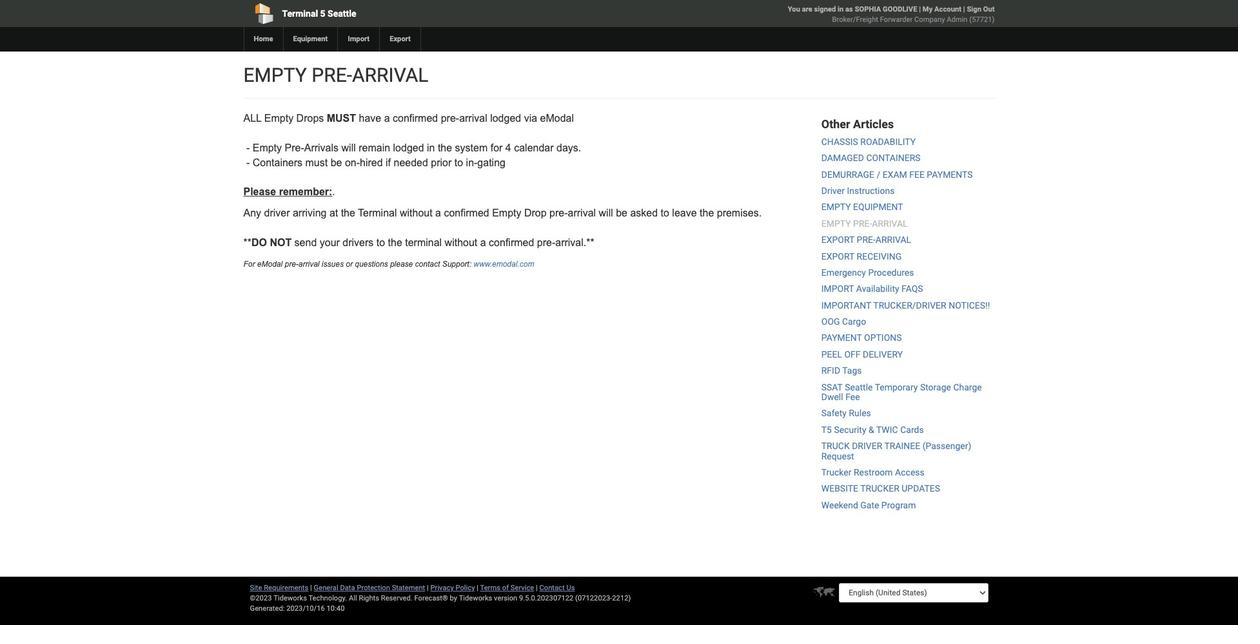 Task type: locate. For each thing, give the bounding box(es) containing it.
seattle inside other articles chassis roadability damaged containers demurrage / exam fee payments driver instructions empty equipment empty pre-arrival export pre-arrival export receiving emergency procedures import availability faqs important trucker/driver notices!! oog cargo payment options peel off delivery rfid tags ssat seattle temporary storage charge dwell fee safety rules t5 security & twic cards truck driver trainee (passenger) request trucker restroom access website trucker updates weekend gate program
[[845, 382, 873, 393]]

in left as
[[838, 5, 844, 14]]

to left in-
[[454, 157, 463, 168]]

options
[[864, 333, 902, 343]]

0 vertical spatial to
[[454, 157, 463, 168]]

import availability faqs link
[[821, 284, 923, 294]]

in-
[[466, 157, 477, 168]]

** do not send your drivers to the terminal without a confirmed pre-arrival.**
[[243, 237, 594, 248]]

safety rules link
[[821, 408, 871, 419]]

1 vertical spatial without
[[445, 237, 477, 248]]

arrival up arrival.**
[[568, 208, 596, 219]]

needed
[[394, 157, 428, 168]]

reserved.
[[381, 595, 413, 603]]

hired
[[360, 157, 383, 168]]

be left on-
[[331, 157, 342, 168]]

empty left drop
[[492, 208, 521, 219]]

0 horizontal spatial will
[[341, 142, 356, 153]]

in inside - empty pre-arrivals will remain lodged in the system for 4 calendar days. - containers must be on-hired if needed prior to in-gating
[[427, 142, 435, 153]]

rights
[[359, 595, 379, 603]]

1 vertical spatial export
[[821, 251, 855, 262]]

confirmed down in-
[[444, 208, 489, 219]]

arrival up receiving
[[876, 235, 911, 245]]

empty
[[264, 113, 294, 124], [253, 142, 282, 153], [492, 208, 521, 219]]

empty right all
[[264, 113, 294, 124]]

will up on-
[[341, 142, 356, 153]]

0 vertical spatial -
[[246, 142, 250, 153]]

arrivals
[[304, 142, 339, 153]]

t5
[[821, 425, 832, 435]]

1 horizontal spatial in
[[838, 5, 844, 14]]

2 vertical spatial empty
[[821, 218, 851, 229]]

containers
[[866, 153, 921, 163]]

a up terminal at the top of the page
[[435, 208, 441, 219]]

home
[[254, 35, 273, 43]]

trucker restroom access link
[[821, 468, 925, 478]]

pre- down equipment link
[[312, 64, 352, 86]]

confirmed
[[393, 113, 438, 124], [444, 208, 489, 219], [489, 237, 534, 248]]

emodal
[[540, 113, 574, 124], [257, 260, 283, 269]]

privacy
[[430, 584, 454, 593]]

confirmed up - empty pre-arrivals will remain lodged in the system for 4 calendar days. - containers must be on-hired if needed prior to in-gating
[[393, 113, 438, 124]]

the up for emodal pre-arrival issues or questions please contact support: www.emodal.com
[[388, 237, 402, 248]]

arrival up system
[[459, 113, 487, 124]]

to right drivers
[[376, 237, 385, 248]]

2 vertical spatial arrival
[[298, 260, 320, 269]]

export up emergency
[[821, 251, 855, 262]]

fee
[[909, 169, 925, 180]]

a right have
[[384, 113, 390, 124]]

oog cargo link
[[821, 317, 866, 327]]

will inside - empty pre-arrivals will remain lodged in the system for 4 calendar days. - containers must be on-hired if needed prior to in-gating
[[341, 142, 356, 153]]

0 vertical spatial seattle
[[328, 8, 356, 19]]

my
[[923, 5, 933, 14]]

leave
[[672, 208, 697, 219]]

pre- down the not
[[285, 260, 298, 269]]

trucker/driver
[[873, 300, 946, 311]]

equipment link
[[283, 27, 338, 52]]

signed
[[814, 5, 836, 14]]

site
[[250, 584, 262, 593]]

the up prior
[[438, 142, 452, 153]]

weekend gate program link
[[821, 500, 916, 511]]

- left containers
[[246, 157, 250, 168]]

1 horizontal spatial will
[[599, 208, 613, 219]]

2023/10/16
[[286, 605, 325, 613]]

0 horizontal spatial a
[[384, 113, 390, 124]]

1 vertical spatial terminal
[[358, 208, 397, 219]]

in up prior
[[427, 142, 435, 153]]

do
[[251, 237, 267, 248]]

1 horizontal spatial to
[[454, 157, 463, 168]]

terminal
[[282, 8, 318, 19], [358, 208, 397, 219]]

empty for all
[[264, 113, 294, 124]]

confirmed up the www.emodal.com link in the top of the page
[[489, 237, 534, 248]]

(57721)
[[969, 15, 995, 24]]

1 vertical spatial to
[[661, 208, 669, 219]]

trucker
[[821, 468, 852, 478]]

1 vertical spatial be
[[616, 208, 627, 219]]

to left leave
[[661, 208, 669, 219]]

1 horizontal spatial without
[[445, 237, 477, 248]]

2 vertical spatial pre-
[[857, 235, 876, 245]]

0 vertical spatial in
[[838, 5, 844, 14]]

empty for -
[[253, 142, 282, 153]]

pre- up export receiving link
[[857, 235, 876, 245]]

1 vertical spatial emodal
[[257, 260, 283, 269]]

2 horizontal spatial a
[[480, 237, 486, 248]]

will left asked on the right of the page
[[599, 208, 613, 219]]

receiving
[[857, 251, 902, 262]]

terminal left 5
[[282, 8, 318, 19]]

empty down home link
[[243, 64, 307, 86]]

truck driver trainee (passenger) request link
[[821, 441, 971, 461]]

lodged up needed in the left top of the page
[[393, 142, 424, 153]]

terminal up drivers
[[358, 208, 397, 219]]

0 vertical spatial empty
[[243, 64, 307, 86]]

arrival down the equipment at the right of page
[[872, 218, 908, 229]]

payment
[[821, 333, 862, 343]]

be left asked on the right of the page
[[616, 208, 627, 219]]

lodged left via
[[490, 113, 521, 124]]

1 vertical spatial pre-
[[853, 218, 872, 229]]

- empty pre-arrivals will remain lodged in the system for 4 calendar days. - containers must be on-hired if needed prior to in-gating
[[243, 142, 584, 168]]

1 vertical spatial empty
[[253, 142, 282, 153]]

2 vertical spatial to
[[376, 237, 385, 248]]

at
[[329, 208, 338, 219]]

rules
[[849, 408, 871, 419]]

1 export from the top
[[821, 235, 855, 245]]

a
[[384, 113, 390, 124], [435, 208, 441, 219], [480, 237, 486, 248]]

2 vertical spatial empty
[[492, 208, 521, 219]]

remember:
[[279, 187, 332, 197]]

site requirements link
[[250, 584, 308, 593]]

2 export from the top
[[821, 251, 855, 262]]

pre- down empty equipment 'link'
[[853, 218, 872, 229]]

empty inside - empty pre-arrivals will remain lodged in the system for 4 calendar days. - containers must be on-hired if needed prior to in-gating
[[253, 142, 282, 153]]

have
[[359, 113, 381, 124]]

privacy policy link
[[430, 584, 475, 593]]

arrival down send
[[298, 260, 320, 269]]

any
[[243, 208, 261, 219]]

other articles chassis roadability damaged containers demurrage / exam fee payments driver instructions empty equipment empty pre-arrival export pre-arrival export receiving emergency procedures import availability faqs important trucker/driver notices!! oog cargo payment options peel off delivery rfid tags ssat seattle temporary storage charge dwell fee safety rules t5 security & twic cards truck driver trainee (passenger) request trucker restroom access website trucker updates weekend gate program
[[821, 117, 990, 511]]

| left my
[[919, 5, 921, 14]]

policy
[[456, 584, 475, 593]]

drops
[[296, 113, 324, 124]]

weekend
[[821, 500, 858, 511]]

data
[[340, 584, 355, 593]]

emodal right for
[[257, 260, 283, 269]]

export up export receiving link
[[821, 235, 855, 245]]

0 vertical spatial will
[[341, 142, 356, 153]]

export receiving link
[[821, 251, 902, 262]]

1 vertical spatial -
[[246, 157, 250, 168]]

updates
[[902, 484, 940, 494]]

0 vertical spatial be
[[331, 157, 342, 168]]

emodal right via
[[540, 113, 574, 124]]

equipment
[[853, 202, 903, 212]]

be inside - empty pre-arrivals will remain lodged in the system for 4 calendar days. - containers must be on-hired if needed prior to in-gating
[[331, 157, 342, 168]]

0 horizontal spatial to
[[376, 237, 385, 248]]

system
[[455, 142, 488, 153]]

2 horizontal spatial arrival
[[568, 208, 596, 219]]

0 horizontal spatial without
[[400, 208, 432, 219]]

1 vertical spatial in
[[427, 142, 435, 153]]

service
[[511, 584, 534, 593]]

1 vertical spatial empty
[[821, 202, 851, 212]]

will
[[341, 142, 356, 153], [599, 208, 613, 219]]

in inside you are signed in as sophia goodlive | my account | sign out broker/freight forwarder company admin (57721)
[[838, 5, 844, 14]]

demurrage / exam fee payments link
[[821, 169, 973, 180]]

delivery
[[863, 349, 903, 360]]

©2023 tideworks
[[250, 595, 307, 603]]

1 vertical spatial will
[[599, 208, 613, 219]]

for
[[243, 260, 255, 269]]

without up support:
[[445, 237, 477, 248]]

0 vertical spatial a
[[384, 113, 390, 124]]

seattle down the tags
[[845, 382, 873, 393]]

0 vertical spatial empty
[[264, 113, 294, 124]]

important
[[821, 300, 871, 311]]

must
[[327, 113, 356, 124]]

0 vertical spatial emodal
[[540, 113, 574, 124]]

0 vertical spatial terminal
[[282, 8, 318, 19]]

sign
[[967, 5, 981, 14]]

0 horizontal spatial in
[[427, 142, 435, 153]]

1 vertical spatial arrival
[[872, 218, 908, 229]]

empty up containers
[[253, 142, 282, 153]]

export
[[821, 235, 855, 245], [821, 251, 855, 262]]

0 horizontal spatial terminal
[[282, 8, 318, 19]]

chassis roadability link
[[821, 137, 916, 147]]

|
[[919, 5, 921, 14], [963, 5, 965, 14], [310, 584, 312, 593], [427, 584, 429, 593], [477, 584, 478, 593], [536, 584, 538, 593]]

t5 security & twic cards link
[[821, 425, 924, 435]]

terms of service link
[[480, 584, 534, 593]]

0 horizontal spatial be
[[331, 157, 342, 168]]

us
[[566, 584, 575, 593]]

| up 9.5.0.202307122
[[536, 584, 538, 593]]

the right at
[[341, 208, 355, 219]]

1 vertical spatial lodged
[[393, 142, 424, 153]]

arrival down export link
[[352, 64, 428, 86]]

1 horizontal spatial seattle
[[845, 382, 873, 393]]

the inside - empty pre-arrivals will remain lodged in the system for 4 calendar days. - containers must be on-hired if needed prior to in-gating
[[438, 142, 452, 153]]

1 horizontal spatial a
[[435, 208, 441, 219]]

- down all
[[246, 142, 250, 153]]

0 vertical spatial export
[[821, 235, 855, 245]]

1 horizontal spatial be
[[616, 208, 627, 219]]

a up the www.emodal.com link in the top of the page
[[480, 237, 486, 248]]

.
[[332, 187, 335, 197]]

or
[[346, 260, 353, 269]]

| up forecast® at the bottom left
[[427, 584, 429, 593]]

empty down empty equipment 'link'
[[821, 218, 851, 229]]

pre- up system
[[441, 113, 459, 124]]

off
[[844, 349, 861, 360]]

empty down driver
[[821, 202, 851, 212]]

out
[[983, 5, 995, 14]]

0 horizontal spatial lodged
[[393, 142, 424, 153]]

www.emodal.com
[[474, 260, 534, 269]]

contact us link
[[539, 584, 575, 593]]

program
[[881, 500, 916, 511]]

1 vertical spatial seattle
[[845, 382, 873, 393]]

payments
[[927, 169, 973, 180]]

seattle right 5
[[328, 8, 356, 19]]

1 horizontal spatial lodged
[[490, 113, 521, 124]]

without up the ** do not send your drivers to the terminal without a confirmed pre-arrival.**
[[400, 208, 432, 219]]

1 horizontal spatial arrival
[[459, 113, 487, 124]]

for emodal pre-arrival issues or questions please contact support: www.emodal.com
[[243, 260, 534, 269]]



Task type: describe. For each thing, give the bounding box(es) containing it.
please
[[243, 187, 276, 197]]

all
[[349, 595, 357, 603]]

pre- right drop
[[549, 208, 568, 219]]

2 horizontal spatial to
[[661, 208, 669, 219]]

1 vertical spatial confirmed
[[444, 208, 489, 219]]

please remember: .
[[243, 187, 341, 197]]

gating
[[477, 157, 506, 168]]

emergency procedures link
[[821, 268, 914, 278]]

driver instructions link
[[821, 186, 895, 196]]

ssat
[[821, 382, 843, 393]]

broker/freight
[[832, 15, 878, 24]]

request
[[821, 451, 854, 461]]

company
[[914, 15, 945, 24]]

storage
[[920, 382, 951, 393]]

support:
[[442, 260, 471, 269]]

sign out link
[[967, 5, 995, 14]]

generated:
[[250, 605, 285, 613]]

to inside - empty pre-arrivals will remain lodged in the system for 4 calendar days. - containers must be on-hired if needed prior to in-gating
[[454, 157, 463, 168]]

prior
[[431, 157, 452, 168]]

sophia
[[855, 5, 881, 14]]

technology.
[[309, 595, 347, 603]]

2 vertical spatial confirmed
[[489, 237, 534, 248]]

trucker
[[860, 484, 899, 494]]

the right leave
[[700, 208, 714, 219]]

0 vertical spatial arrival
[[352, 64, 428, 86]]

import
[[821, 284, 854, 294]]

containers
[[253, 157, 303, 168]]

1 vertical spatial a
[[435, 208, 441, 219]]

articles
[[853, 117, 894, 131]]

payment options link
[[821, 333, 902, 343]]

10:40
[[327, 605, 345, 613]]

cards
[[900, 425, 924, 435]]

oog
[[821, 317, 840, 327]]

1 horizontal spatial emodal
[[540, 113, 574, 124]]

2 vertical spatial arrival
[[876, 235, 911, 245]]

import link
[[338, 27, 379, 52]]

tags
[[842, 366, 862, 376]]

lodged inside - empty pre-arrivals will remain lodged in the system for 4 calendar days. - containers must be on-hired if needed prior to in-gating
[[393, 142, 424, 153]]

restroom
[[854, 468, 893, 478]]

general
[[314, 584, 338, 593]]

1 horizontal spatial terminal
[[358, 208, 397, 219]]

| up tideworks
[[477, 584, 478, 593]]

access
[[895, 468, 925, 478]]

0 horizontal spatial emodal
[[257, 260, 283, 269]]

any driver arriving at the terminal without a confirmed empty drop pre-arrival will be asked to leave the premises.
[[243, 208, 765, 219]]

drop
[[524, 208, 547, 219]]

twic
[[876, 425, 898, 435]]

dwell
[[821, 392, 843, 402]]

on-
[[345, 157, 360, 168]]

0 horizontal spatial seattle
[[328, 8, 356, 19]]

0 vertical spatial lodged
[[490, 113, 521, 124]]

via
[[524, 113, 537, 124]]

terms
[[480, 584, 500, 593]]

1 vertical spatial arrival
[[568, 208, 596, 219]]

export link
[[379, 27, 420, 52]]

0 horizontal spatial arrival
[[298, 260, 320, 269]]

pre- down drop
[[537, 237, 555, 248]]

2 vertical spatial a
[[480, 237, 486, 248]]

2 - from the top
[[246, 157, 250, 168]]

you are signed in as sophia goodlive | my account | sign out broker/freight forwarder company admin (57721)
[[788, 5, 995, 24]]

tideworks
[[459, 595, 492, 603]]

charge
[[953, 382, 982, 393]]

0 vertical spatial arrival
[[459, 113, 487, 124]]

admin
[[947, 15, 968, 24]]

equipment
[[293, 35, 328, 43]]

are
[[802, 5, 812, 14]]

calendar
[[514, 142, 554, 153]]

emergency
[[821, 268, 866, 278]]

2212)
[[612, 595, 631, 603]]

home link
[[243, 27, 283, 52]]

terminal 5 seattle
[[282, 8, 356, 19]]

my account link
[[923, 5, 961, 14]]

| left general
[[310, 584, 312, 593]]

forecast®
[[414, 595, 448, 603]]

pre-
[[285, 142, 304, 153]]

arriving
[[293, 208, 327, 219]]

all
[[243, 113, 261, 124]]

security
[[834, 425, 866, 435]]

drivers
[[343, 237, 374, 248]]

your
[[320, 237, 340, 248]]

9.5.0.202307122
[[519, 595, 574, 603]]

version
[[494, 595, 517, 603]]

0 vertical spatial pre-
[[312, 64, 352, 86]]

rfid tags link
[[821, 366, 862, 376]]

site requirements | general data protection statement | privacy policy | terms of service | contact us ©2023 tideworks technology. all rights reserved. forecast® by tideworks version 9.5.0.202307122 (07122023-2212) generated: 2023/10/16 10:40
[[250, 584, 631, 613]]

contact
[[415, 260, 440, 269]]

as
[[845, 5, 853, 14]]

account
[[934, 5, 961, 14]]

send
[[294, 237, 317, 248]]

0 vertical spatial without
[[400, 208, 432, 219]]

general data protection statement link
[[314, 584, 425, 593]]

| left sign
[[963, 5, 965, 14]]

forwarder
[[880, 15, 913, 24]]

availability
[[856, 284, 899, 294]]

roadability
[[860, 137, 916, 147]]

terminal
[[405, 237, 442, 248]]

1 - from the top
[[246, 142, 250, 153]]

0 vertical spatial confirmed
[[393, 113, 438, 124]]

empty pre-arrival
[[243, 64, 428, 86]]



Task type: vqa. For each thing, say whether or not it's contained in the screenshot.
16th on the bottom left of the page
no



